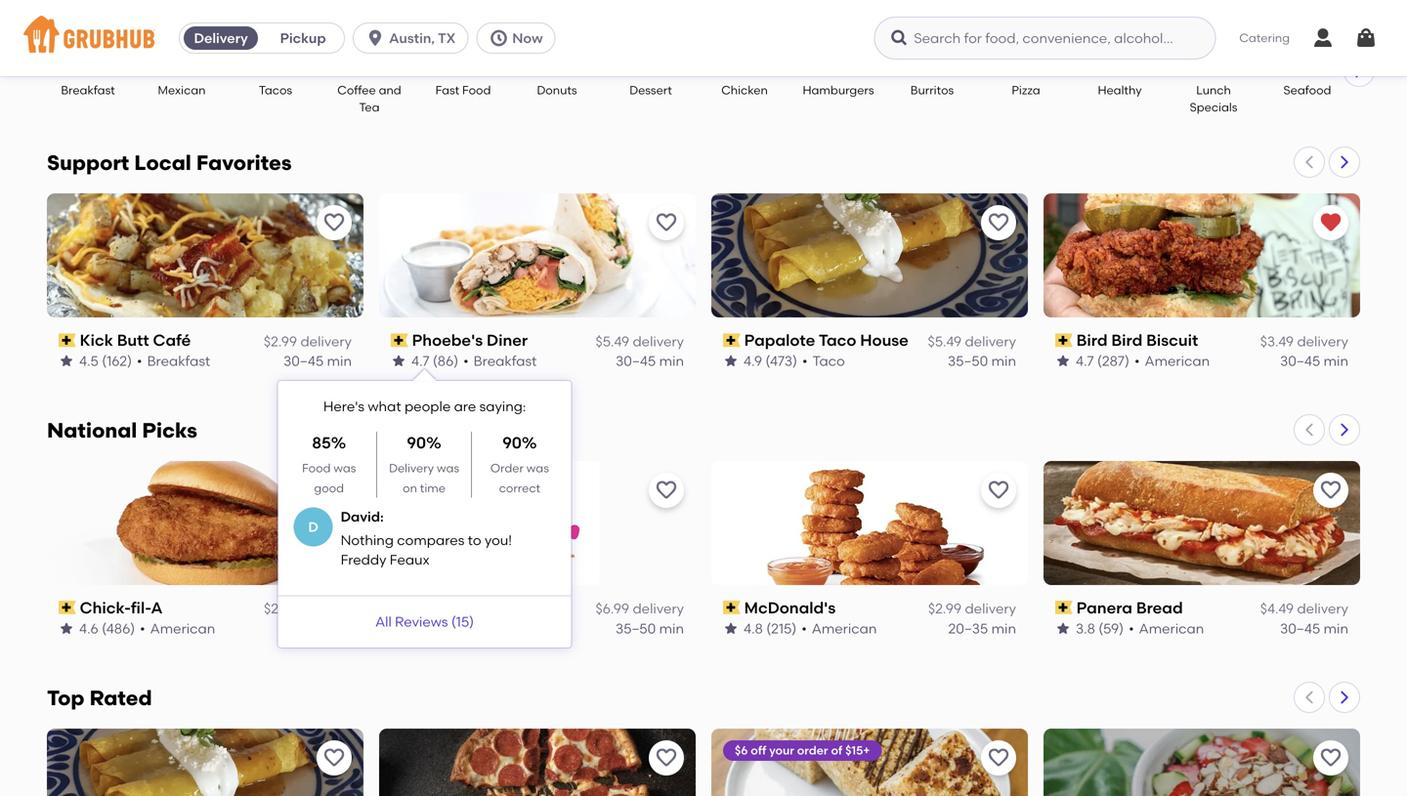 Task type: locate. For each thing, give the bounding box(es) containing it.
1 $5.49 delivery from the left
[[596, 333, 684, 350]]

30–45 for panera bread
[[1281, 621, 1321, 637]]

catering
[[1240, 31, 1290, 45]]

star icon image for panera bread
[[1056, 621, 1071, 637]]

support
[[47, 151, 129, 175]]

donuts image
[[523, 27, 591, 70]]

saying:
[[480, 398, 526, 415]]

4.7 (86)
[[411, 353, 459, 370]]

save this restaurant image for kick butt café logo
[[323, 211, 346, 235]]

papalote taco house
[[744, 331, 909, 350]]

save this restaurant button for blenders and bowls - north lamar logo
[[1314, 741, 1349, 776]]

american down bread
[[1139, 621, 1204, 637]]

star icon image left the 4.4
[[391, 621, 407, 637]]

caret left icon image down $3.49 delivery
[[1302, 422, 1318, 438]]

1 horizontal spatial svg image
[[1355, 26, 1378, 50]]

subscription pass image left papalote
[[723, 334, 741, 347]]

$2.99 for kick butt café
[[264, 333, 297, 350]]

panera
[[1077, 599, 1133, 618]]

svg image right hamburgers image
[[890, 28, 909, 48]]

• right (59)
[[1129, 621, 1134, 637]]

2 caret left icon image from the top
[[1302, 422, 1318, 438]]

• right (473)
[[802, 353, 808, 370]]

star icon image left 4.9
[[723, 354, 739, 369]]

biscuit
[[1147, 331, 1198, 350]]

90 down here's what people are saying:
[[407, 434, 426, 453]]

lunch specials image
[[1180, 27, 1248, 70]]

15
[[456, 614, 469, 630]]

delivery for papalote taco house
[[965, 333, 1016, 350]]

4.8
[[744, 621, 763, 637]]

svg image left now
[[489, 28, 508, 48]]

0 vertical spatial 35–50
[[948, 353, 988, 370]]

diner
[[487, 331, 528, 350]]

food
[[462, 83, 491, 97], [302, 462, 331, 476]]

min for kick butt café
[[327, 353, 352, 370]]

delivery for kick butt café
[[301, 333, 352, 350]]

1 horizontal spatial $2.99 delivery
[[928, 601, 1016, 617]]

1 vertical spatial 35–50 min
[[616, 621, 684, 637]]

star icon image for papalote taco house
[[723, 354, 739, 369]]

fil-
[[131, 599, 151, 618]]

was for 85 food was good
[[334, 462, 356, 476]]

dessert
[[630, 83, 672, 97]]

american for bird bird biscuit
[[1145, 353, 1210, 370]]

star icon image for bird bird biscuit
[[1056, 354, 1071, 369]]

delivery inside "90 delivery was on time"
[[389, 462, 434, 476]]

0 vertical spatial taco
[[819, 331, 857, 350]]

tacos image
[[241, 27, 310, 70]]

was inside 85 food was good
[[334, 462, 356, 476]]

Search for food, convenience, alcohol... search field
[[874, 17, 1216, 60]]

of
[[831, 744, 843, 758]]

0 vertical spatial $2.99 delivery
[[264, 333, 352, 350]]

30–45
[[284, 353, 324, 370], [616, 353, 656, 370], [1281, 353, 1321, 370], [1281, 621, 1321, 637]]

1 horizontal spatial 90
[[503, 434, 522, 453]]

min for papalote taco house
[[992, 353, 1016, 370]]

delivery
[[194, 30, 248, 46], [389, 462, 434, 476]]

was up free 10 munchkins
[[437, 462, 459, 476]]

breakfast down diner
[[474, 353, 537, 370]]

0 horizontal spatial 35–50 min
[[616, 621, 684, 637]]

save this restaurant image for papalote taco house logo to the left
[[323, 747, 346, 770]]

svg image left austin,
[[366, 28, 385, 48]]

30–45 for phoebe's diner
[[616, 353, 656, 370]]

american down a
[[150, 621, 215, 637]]

90 up order
[[503, 434, 522, 453]]

star icon image left 4.7 (287)
[[1056, 354, 1071, 369]]

3.8 (59)
[[1076, 621, 1124, 637]]

pizza image
[[992, 27, 1060, 70]]

subscription pass image left dunkin'
[[391, 601, 408, 615]]

(162)
[[102, 353, 132, 370]]

0 horizontal spatial food
[[302, 462, 331, 476]]

david
[[341, 509, 380, 525]]

2 $5.49 from the left
[[928, 333, 962, 350]]

free
[[403, 476, 428, 490]]

$2.99 delivery up 20–35
[[928, 601, 1016, 617]]

4.7 left (287)
[[1076, 353, 1094, 370]]

save this restaurant image for panera bread logo
[[1319, 479, 1343, 502]]

• american down mcdonald's
[[802, 621, 877, 637]]

0 vertical spatial delivery
[[194, 30, 248, 46]]

taco up "• taco"
[[819, 331, 857, 350]]

was inside "90 order was correct"
[[527, 462, 549, 476]]

$4.49 delivery
[[1261, 601, 1349, 617]]

0 horizontal spatial save this restaurant image
[[655, 479, 678, 502]]

90 order was correct
[[491, 434, 549, 496]]

save this restaurant image
[[323, 211, 346, 235], [655, 211, 678, 235], [987, 211, 1011, 235], [323, 479, 346, 502], [1319, 479, 1343, 502], [323, 747, 346, 770], [655, 747, 678, 770], [987, 747, 1011, 770], [1319, 747, 1343, 770]]

was up correct
[[527, 462, 549, 476]]

90
[[407, 434, 426, 453], [503, 434, 522, 453]]

food up good
[[302, 462, 331, 476]]

2 vertical spatial caret left icon image
[[1302, 690, 1318, 705]]

$2.99 delivery for mcdonald's
[[928, 601, 1016, 617]]

2 horizontal spatial was
[[527, 462, 549, 476]]

and
[[379, 83, 401, 97]]

0 horizontal spatial $2.99 delivery
[[264, 333, 352, 350]]

• breakfast down diner
[[463, 353, 537, 370]]

$6
[[735, 744, 748, 758]]

90 for 90 delivery was on time
[[407, 434, 426, 453]]

coffee and tea
[[337, 83, 401, 114]]

butt
[[117, 331, 149, 350]]

0 horizontal spatial svg image
[[489, 28, 508, 48]]

• right '(86)'
[[463, 353, 469, 370]]

85
[[312, 434, 331, 453]]

house
[[860, 331, 909, 350]]

$5.49 delivery
[[596, 333, 684, 350], [928, 333, 1016, 350]]

1 horizontal spatial $5.49
[[928, 333, 962, 350]]

• down bird bird biscuit
[[1135, 353, 1140, 370]]

save this restaurant image for phoebe's diner logo
[[655, 211, 678, 235]]

1 vertical spatial $2.99 delivery
[[928, 601, 1016, 617]]

• for phoebe's diner
[[463, 353, 469, 370]]

0 horizontal spatial bird
[[1077, 331, 1108, 350]]

• taco
[[802, 353, 845, 370]]

1 horizontal spatial 35–50 min
[[948, 353, 1016, 370]]

$5.49 for phoebe's diner
[[596, 333, 630, 350]]

1 • breakfast from the left
[[137, 353, 210, 370]]

3 caret left icon image from the top
[[1302, 690, 1318, 705]]

caret left icon image
[[1302, 154, 1318, 170], [1302, 422, 1318, 438], [1302, 690, 1318, 705]]

min for phoebe's diner
[[659, 353, 684, 370]]

burritos
[[911, 83, 954, 97]]

subscription pass image left mcdonald's
[[723, 601, 741, 615]]

papalote taco house logo image
[[712, 194, 1028, 318], [47, 729, 364, 797]]

delivery up mexican
[[194, 30, 248, 46]]

1 horizontal spatial bird
[[1112, 331, 1143, 350]]

• for bird bird biscuit
[[1135, 353, 1140, 370]]

american for mcdonald's
[[812, 621, 877, 637]]

svg image inside the now button
[[489, 28, 508, 48]]

save this restaurant image for "jet's pizza logo"
[[655, 747, 678, 770]]

• american down "biscuit"
[[1135, 353, 1210, 370]]

• for papalote taco house
[[802, 353, 808, 370]]

burritos image
[[898, 27, 967, 70]]

0 horizontal spatial $5.49
[[596, 333, 630, 350]]

order
[[491, 462, 524, 476]]

2 horizontal spatial breakfast
[[474, 353, 537, 370]]

4.7 left '(86)'
[[411, 353, 430, 370]]

min for dunkin'
[[659, 621, 684, 637]]

1 $5.49 from the left
[[596, 333, 630, 350]]

0 horizontal spatial • breakfast
[[137, 353, 210, 370]]

on
[[403, 481, 417, 496]]

support local favorites
[[47, 151, 292, 175]]

30–45 for bird bird biscuit
[[1281, 353, 1321, 370]]

main navigation navigation
[[0, 0, 1407, 76]]

0 horizontal spatial breakfast
[[61, 83, 115, 97]]

caret left icon image down $4.49 delivery
[[1302, 690, 1318, 705]]

90 inside "90 delivery was on time"
[[407, 434, 426, 453]]

svg image inside austin, tx button
[[366, 28, 385, 48]]

min for bird bird biscuit
[[1324, 353, 1349, 370]]

$2.99 delivery up here's at the left of page
[[264, 333, 352, 350]]

you!
[[485, 532, 512, 549]]

food right fast
[[462, 83, 491, 97]]

• american
[[1135, 353, 1210, 370], [140, 621, 215, 637], [802, 621, 877, 637], [1129, 621, 1204, 637]]

4.7 for bird bird biscuit
[[1076, 353, 1094, 370]]

(261)
[[434, 621, 464, 637]]

2 $5.49 delivery from the left
[[928, 333, 1016, 350]]

$2.49
[[264, 601, 297, 617]]

freddy
[[341, 552, 387, 569]]

delivery up free
[[389, 462, 434, 476]]

1 caret left icon image from the top
[[1302, 154, 1318, 170]]

panera bread
[[1077, 599, 1183, 618]]

1 horizontal spatial 4.7
[[1076, 353, 1094, 370]]

caret right icon image
[[1352, 64, 1367, 79], [1337, 154, 1353, 170], [1337, 422, 1353, 438], [1337, 690, 1353, 705]]

save this restaurant button for chick-fil-a logo
[[317, 473, 352, 508]]

a
[[151, 599, 163, 618]]

caret right icon image right seafood image
[[1352, 64, 1367, 79]]

1 vertical spatial delivery
[[389, 462, 434, 476]]

fast food image
[[429, 27, 497, 70]]

here's
[[323, 398, 365, 415]]

café
[[153, 331, 191, 350]]

0 vertical spatial $2.99
[[264, 333, 297, 350]]

2 horizontal spatial svg image
[[1312, 26, 1335, 50]]

0 horizontal spatial was
[[334, 462, 356, 476]]

1 vertical spatial papalote taco house logo image
[[47, 729, 364, 797]]

30–45 for kick butt café
[[284, 353, 324, 370]]

correct
[[499, 481, 541, 496]]

1 vertical spatial 35–50
[[616, 621, 656, 637]]

1 vertical spatial taco
[[813, 353, 845, 370]]

1 horizontal spatial food
[[462, 83, 491, 97]]

breakfast down café
[[147, 353, 210, 370]]

taco for •
[[813, 353, 845, 370]]

all
[[375, 614, 392, 630]]

$5.49 delivery for phoebe's diner
[[596, 333, 684, 350]]

1 vertical spatial $2.99
[[928, 601, 962, 617]]

lunch specials
[[1190, 83, 1238, 114]]

4.7 (287)
[[1076, 353, 1130, 370]]

3 was from the left
[[527, 462, 549, 476]]

svg image
[[1312, 26, 1335, 50], [366, 28, 385, 48], [890, 28, 909, 48]]

save this restaurant image inside button
[[987, 479, 1011, 502]]

1 horizontal spatial $2.99
[[928, 601, 962, 617]]

• down kick butt café in the top of the page
[[137, 353, 142, 370]]

caret right icon image for national picks
[[1337, 422, 1353, 438]]

35–50
[[948, 353, 988, 370], [616, 621, 656, 637]]

• american down bread
[[1129, 621, 1204, 637]]

food inside 85 food was good
[[302, 462, 331, 476]]

tacos
[[259, 83, 292, 97]]

svg image right seafood image
[[1355, 26, 1378, 50]]

• for panera bread
[[1129, 621, 1134, 637]]

star icon image left 4.7 (86)
[[391, 354, 407, 369]]

1 vertical spatial caret left icon image
[[1302, 422, 1318, 438]]

0 horizontal spatial $5.49 delivery
[[596, 333, 684, 350]]

1 4.7 from the left
[[411, 353, 430, 370]]

save this restaurant button for papalote taco house logo to the left
[[317, 741, 352, 776]]

0 vertical spatial food
[[462, 83, 491, 97]]

4.7
[[411, 353, 430, 370], [1076, 353, 1094, 370]]

35–50 for papalote taco house
[[948, 353, 988, 370]]

1 horizontal spatial 35–50
[[948, 353, 988, 370]]

svg image up seafood
[[1312, 26, 1335, 50]]

0 vertical spatial 35–50 min
[[948, 353, 1016, 370]]

• breakfast for diner
[[463, 353, 537, 370]]

2 4.7 from the left
[[1076, 353, 1094, 370]]

bread
[[1137, 599, 1183, 618]]

bird bird biscuit  logo image
[[1044, 194, 1361, 318]]

3.8
[[1076, 621, 1096, 637]]

caret right icon image up saved restaurant button
[[1337, 154, 1353, 170]]

phoebe's diner logo image
[[379, 194, 696, 318]]

1 was from the left
[[334, 462, 356, 476]]

1 horizontal spatial delivery
[[389, 462, 434, 476]]

fast
[[436, 83, 460, 97]]

tooltip
[[278, 369, 571, 648]]

subscription pass image left bird bird biscuit
[[1056, 334, 1073, 347]]

0 horizontal spatial delivery
[[194, 30, 248, 46]]

caret left icon image up saved restaurant button
[[1302, 154, 1318, 170]]

1 90 from the left
[[407, 434, 426, 453]]

star icon image left 4.5
[[59, 354, 74, 369]]

star icon image
[[59, 354, 74, 369], [391, 354, 407, 369], [723, 354, 739, 369], [1056, 354, 1071, 369], [59, 621, 74, 637], [391, 621, 407, 637], [723, 621, 739, 637], [1056, 621, 1071, 637]]

svg image
[[1355, 26, 1378, 50], [489, 28, 508, 48]]

mexican image
[[148, 27, 216, 70]]

subscription pass image left phoebe's
[[391, 334, 408, 347]]

$6.99 delivery
[[596, 601, 684, 617]]

dunkin'
[[412, 599, 470, 618]]

star icon image for kick butt café
[[59, 354, 74, 369]]

healthy
[[1098, 83, 1142, 97]]

4.4
[[411, 621, 431, 637]]

subscription pass image
[[391, 334, 408, 347], [1056, 334, 1073, 347], [723, 601, 741, 615], [1056, 601, 1073, 615]]

$3.49 delivery
[[1261, 333, 1349, 350]]

hamburgers
[[803, 83, 874, 97]]

panera bread logo image
[[1044, 461, 1361, 585]]

bird up (287)
[[1112, 331, 1143, 350]]

$15+
[[846, 744, 870, 758]]

• right (
[[469, 621, 474, 637]]

save this restaurant button
[[317, 205, 352, 240], [649, 205, 684, 240], [981, 205, 1016, 240], [317, 473, 352, 508], [649, 473, 684, 508], [981, 473, 1016, 508], [1314, 473, 1349, 508], [317, 741, 352, 776], [649, 741, 684, 776], [981, 741, 1016, 776], [1314, 741, 1349, 776]]

subscription pass image
[[59, 334, 76, 347], [723, 334, 741, 347], [59, 601, 76, 615], [391, 601, 408, 615]]

american down mcdonald's
[[812, 621, 877, 637]]

saved restaurant image
[[1319, 211, 1343, 235]]

subscription pass image left kick
[[59, 334, 76, 347]]

2 was from the left
[[437, 462, 459, 476]]

subscription pass image left panera
[[1056, 601, 1073, 615]]

american down "biscuit"
[[1145, 353, 1210, 370]]

kick
[[80, 331, 113, 350]]

caret right icon image down $4.49 delivery
[[1337, 690, 1353, 705]]

2 90 from the left
[[503, 434, 522, 453]]

(287)
[[1098, 353, 1130, 370]]

1 horizontal spatial $5.49 delivery
[[928, 333, 1016, 350]]

2 save this restaurant image from the left
[[987, 479, 1011, 502]]

national picks
[[47, 418, 197, 443]]

• breakfast down café
[[137, 353, 210, 370]]

(
[[451, 614, 456, 630]]

0 horizontal spatial 35–50
[[616, 621, 656, 637]]

was inside "90 delivery was on time"
[[437, 462, 459, 476]]

subscription pass image for papalote
[[723, 334, 741, 347]]

(215)
[[766, 621, 797, 637]]

star icon image left 3.8
[[1056, 621, 1071, 637]]

austin,
[[389, 30, 435, 46]]

subscription pass image for phoebe's diner
[[391, 334, 408, 347]]

1 vertical spatial food
[[302, 462, 331, 476]]

chick-fil-a logo image
[[47, 461, 364, 585]]

blenders and bowls - north lamar logo image
[[1044, 729, 1361, 797]]

0 vertical spatial papalote taco house logo image
[[712, 194, 1028, 318]]

90 inside "90 order was correct"
[[503, 434, 522, 453]]

• for kick butt café
[[137, 353, 142, 370]]

0 horizontal spatial svg image
[[366, 28, 385, 48]]

$2.99 delivery
[[264, 333, 352, 350], [928, 601, 1016, 617]]

0 horizontal spatial 4.7
[[411, 353, 430, 370]]

was for 90 order was correct
[[527, 462, 549, 476]]

0 horizontal spatial 90
[[407, 434, 426, 453]]

good
[[314, 481, 344, 496]]

• right the (215)
[[802, 621, 807, 637]]

subscription pass image left chick-
[[59, 601, 76, 615]]

$5.49
[[596, 333, 630, 350], [928, 333, 962, 350]]

min for mcdonald's
[[992, 621, 1016, 637]]

2 • breakfast from the left
[[463, 353, 537, 370]]

0 horizontal spatial $2.99
[[264, 333, 297, 350]]

• american for mcdonald's
[[802, 621, 877, 637]]

star icon image left 4.8
[[723, 621, 739, 637]]

caret right icon image down $3.49 delivery
[[1337, 422, 1353, 438]]

bird up 4.7 (287)
[[1077, 331, 1108, 350]]

$6.99
[[596, 601, 630, 617]]

american
[[1145, 353, 1210, 370], [150, 621, 215, 637], [812, 621, 877, 637], [1139, 621, 1204, 637]]

was up good
[[334, 462, 356, 476]]

1 horizontal spatial breakfast
[[147, 353, 210, 370]]

1 horizontal spatial save this restaurant image
[[987, 479, 1011, 502]]

save this restaurant image
[[655, 479, 678, 502], [987, 479, 1011, 502]]

breakfast down breakfast image
[[61, 83, 115, 97]]

1 horizontal spatial • breakfast
[[463, 353, 537, 370]]

taco down papalote taco house
[[813, 353, 845, 370]]

munchkins
[[445, 476, 507, 490]]

kick butt café
[[80, 331, 191, 350]]

1 horizontal spatial was
[[437, 462, 459, 476]]

0 vertical spatial caret left icon image
[[1302, 154, 1318, 170]]



Task type: describe. For each thing, give the bounding box(es) containing it.
• breakfast for butt
[[137, 353, 210, 370]]

save this restaurant button for kick butt café logo
[[317, 205, 352, 240]]

30–45 min for panera bread
[[1281, 621, 1349, 637]]

austin, tx button
[[353, 22, 476, 54]]

1 bird from the left
[[1077, 331, 1108, 350]]

2 bird from the left
[[1112, 331, 1143, 350]]

caret left icon image for support local favorites
[[1302, 154, 1318, 170]]

what
[[368, 398, 401, 415]]

30–45 min for bird bird biscuit
[[1281, 353, 1349, 370]]

save this restaurant image for blenders and bowls - north lamar logo
[[1319, 747, 1343, 770]]

save this restaurant button for panera bread logo
[[1314, 473, 1349, 508]]

picks
[[142, 418, 197, 443]]

are
[[454, 398, 476, 415]]

dunkin' logo image
[[475, 461, 600, 585]]

chick-
[[80, 599, 131, 618]]

now button
[[476, 22, 564, 54]]

4.8 (215)
[[744, 621, 797, 637]]

donuts
[[537, 83, 577, 97]]

delivery inside button
[[194, 30, 248, 46]]

$6 off your order of $15+
[[735, 744, 870, 758]]

star icon image left 4.6
[[59, 621, 74, 637]]

healthy image
[[1086, 27, 1154, 70]]

lunch
[[1197, 83, 1231, 97]]

phoebe's
[[412, 331, 483, 350]]

rated
[[90, 686, 152, 711]]

was for 90 delivery was on time
[[437, 462, 459, 476]]

caret right icon image for top rated
[[1337, 690, 1353, 705]]

subscription pass image for chick-
[[59, 601, 76, 615]]

$5.49 delivery for papalote taco house
[[928, 333, 1016, 350]]

30–45 min for phoebe's diner
[[616, 353, 684, 370]]

taco for papalote
[[819, 331, 857, 350]]

save this restaurant button for rightmost papalote taco house logo
[[981, 205, 1016, 240]]

(59)
[[1099, 621, 1124, 637]]

subscription pass image for bird bird biscuit
[[1056, 334, 1073, 347]]

bird bird biscuit
[[1077, 331, 1198, 350]]

now
[[512, 30, 543, 46]]

time
[[420, 481, 446, 496]]

pickup button
[[262, 22, 344, 54]]

breakfast for phoebe's diner
[[474, 353, 537, 370]]

subscription pass image for mcdonald's
[[723, 601, 741, 615]]

american for panera bread
[[1139, 621, 1204, 637]]

(486)
[[102, 621, 135, 637]]

local
[[134, 151, 191, 175]]

food for fast
[[462, 83, 491, 97]]

seafood
[[1284, 83, 1332, 97]]

jet's pizza logo image
[[379, 729, 696, 797]]

$5.49 for papalote taco house
[[928, 333, 962, 350]]

off
[[751, 744, 767, 758]]

• american for panera bread
[[1129, 621, 1204, 637]]

30–45 min for kick butt café
[[284, 353, 352, 370]]

$2.99 delivery for kick butt café
[[264, 333, 352, 350]]

nothing
[[341, 532, 394, 549]]

save this restaurant button for mcdonald's logo
[[981, 473, 1016, 508]]

breakfast image
[[54, 27, 122, 70]]

fast food
[[436, 83, 491, 97]]

hamburgers image
[[804, 27, 873, 70]]

pizza
[[1012, 83, 1041, 97]]

$2.49 delivery
[[264, 601, 352, 617]]

pickup
[[280, 30, 326, 46]]

$3.49
[[1261, 333, 1294, 350]]

star icon image for dunkin'
[[391, 621, 407, 637]]

national
[[47, 418, 137, 443]]

here's what people are saying:
[[323, 398, 526, 415]]

food for 85
[[302, 462, 331, 476]]

star icon image for phoebe's diner
[[391, 354, 407, 369]]

phoebe's diner
[[412, 331, 528, 350]]

4.7 for phoebe's diner
[[411, 353, 430, 370]]

delivery for bird bird biscuit
[[1297, 333, 1349, 350]]

save this restaurant button for phoebe's diner logo
[[649, 205, 684, 240]]

save this restaurant image for rightmost papalote taco house logo
[[987, 211, 1011, 235]]

• american down a
[[140, 621, 215, 637]]

35–50 for dunkin'
[[616, 621, 656, 637]]

caret right icon image for support local favorites
[[1337, 154, 1353, 170]]

mcdonald's logo image
[[712, 461, 1028, 585]]

85 food was good
[[302, 434, 356, 496]]

4.5
[[79, 353, 99, 370]]

min for panera bread
[[1324, 621, 1349, 637]]

people
[[405, 398, 451, 415]]

papalote
[[744, 331, 815, 350]]

delivery for dunkin'
[[633, 601, 684, 617]]

kick butt café logo image
[[47, 194, 364, 318]]

save this restaurant image for chick-fil-a logo
[[323, 479, 346, 502]]

chicken
[[721, 83, 768, 97]]

90 for 90 order was correct
[[503, 434, 522, 453]]

4.9
[[744, 353, 762, 370]]

1 save this restaurant image from the left
[[655, 479, 678, 502]]

4.9 (473)
[[744, 353, 798, 370]]

subscription pass image for kick
[[59, 334, 76, 347]]

specials
[[1190, 100, 1238, 114]]

0 horizontal spatial papalote taco house logo image
[[47, 729, 364, 797]]

save this restaurant button for "jet's pizza logo"
[[649, 741, 684, 776]]

$2.99 for mcdonald's
[[928, 601, 962, 617]]

all reviews ( 15 )
[[375, 614, 474, 630]]

caret left icon image for national picks
[[1302, 422, 1318, 438]]

star icon image for mcdonald's
[[723, 621, 739, 637]]

tooltip containing 85
[[278, 369, 571, 648]]

1 horizontal spatial papalote taco house logo image
[[712, 194, 1028, 318]]

4.6 (486)
[[79, 621, 135, 637]]

1 horizontal spatial svg image
[[890, 28, 909, 48]]

feaux
[[390, 552, 430, 569]]

reviews
[[395, 614, 448, 630]]

• american for bird bird biscuit
[[1135, 353, 1210, 370]]

delivery for chick-fil-a
[[301, 601, 352, 617]]

compares
[[397, 532, 465, 549]]

delivery for panera bread
[[1297, 601, 1349, 617]]

4.4 (261)
[[411, 621, 464, 637]]

)
[[469, 614, 474, 630]]

order
[[797, 744, 828, 758]]

4.6
[[79, 621, 98, 637]]

delivery button
[[180, 22, 262, 54]]

top
[[47, 686, 85, 711]]

favorites
[[196, 151, 292, 175]]

• for mcdonald's
[[802, 621, 807, 637]]

delivery for mcdonald's
[[965, 601, 1016, 617]]

20–35
[[949, 621, 988, 637]]

breakfast for kick butt café
[[147, 353, 210, 370]]

coffee
[[337, 83, 376, 97]]

top rated
[[47, 686, 152, 711]]

• down fil-
[[140, 621, 145, 637]]

caret left icon image for top rated
[[1302, 690, 1318, 705]]

d
[[308, 519, 318, 535]]

seafood image
[[1274, 27, 1342, 70]]

35–50 min for papalote taco house
[[948, 353, 1016, 370]]

(473)
[[766, 353, 798, 370]]

35–50 min for dunkin'
[[616, 621, 684, 637]]

coffee + crisp logo image
[[712, 729, 1028, 797]]

coffee and tea image
[[335, 27, 404, 70]]

4.5 (162)
[[79, 353, 132, 370]]

delivery for phoebe's diner
[[633, 333, 684, 350]]

your
[[769, 744, 795, 758]]

10
[[431, 476, 443, 490]]

to
[[468, 532, 481, 549]]

subscription pass image for panera bread
[[1056, 601, 1073, 615]]



Task type: vqa. For each thing, say whether or not it's contained in the screenshot.


